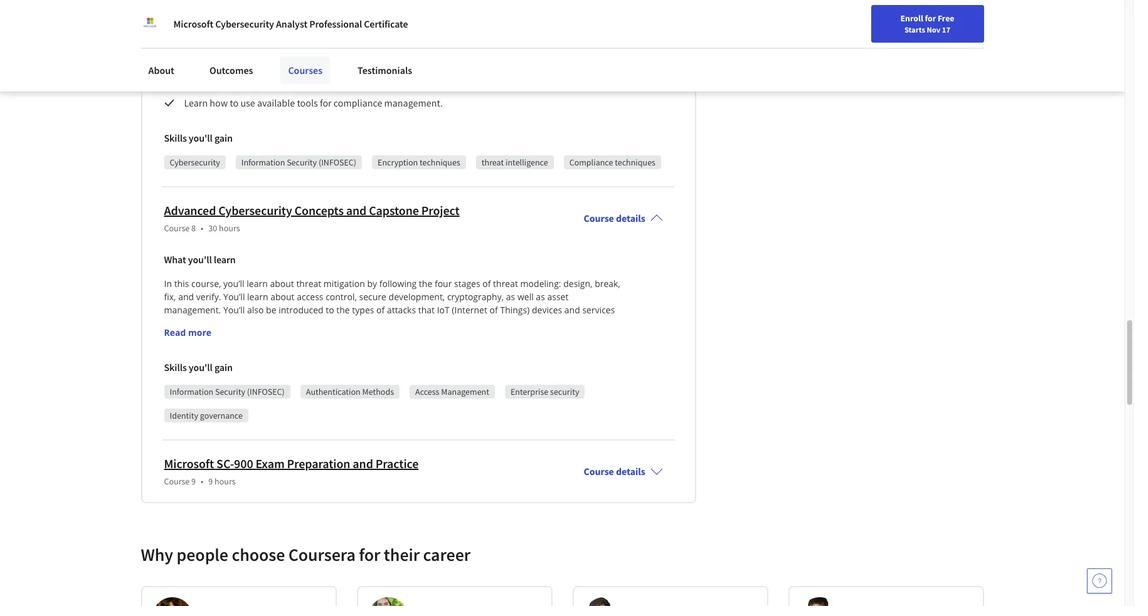 Task type: locate. For each thing, give the bounding box(es) containing it.
and inside microsoft sc-900 exam preparation and practice course 9 • 9 hours
[[353, 456, 373, 472]]

information
[[365, 41, 415, 54], [241, 157, 285, 168], [170, 386, 213, 398]]

you'll down "you'll"
[[223, 291, 245, 303]]

0 horizontal spatial for
[[320, 97, 332, 109]]

details for microsoft sc-900 exam preparation and practice
[[616, 465, 645, 478]]

analyst
[[276, 18, 307, 30]]

what you'll learn up implementation.
[[164, 16, 236, 29]]

career
[[423, 544, 471, 566]]

you'll left also
[[223, 304, 245, 316]]

information up testimonials link
[[365, 41, 415, 54]]

as up things)
[[506, 291, 515, 303]]

0 horizontal spatial management.
[[164, 304, 221, 316]]

security up the governance
[[215, 386, 245, 398]]

you'll down more
[[189, 361, 213, 374]]

1 vertical spatial details
[[616, 465, 645, 478]]

0 vertical spatial you'll
[[223, 291, 245, 303]]

1 vertical spatial course details button
[[574, 448, 673, 496]]

verify.
[[196, 291, 221, 303]]

2 horizontal spatial information
[[365, 41, 415, 54]]

compliance down explore cloud adoption frameworks and regulatory compliance frameworks.
[[334, 97, 382, 109]]

course details
[[584, 212, 645, 225], [584, 465, 645, 478]]

• inside advanced cybersecurity concepts and capstone project course 8 • 30 hours
[[201, 223, 203, 234]]

english
[[884, 14, 915, 27]]

access management
[[415, 386, 489, 398]]

2 skills you'll gain from the top
[[164, 361, 233, 374]]

learn up implementation.
[[184, 41, 208, 54]]

security
[[287, 157, 317, 168], [215, 386, 245, 398]]

1 vertical spatial the
[[336, 304, 350, 316]]

techniques right the compliance
[[615, 157, 656, 168]]

2 horizontal spatial for
[[925, 13, 936, 24]]

learn up implementation.
[[214, 16, 236, 29]]

1 horizontal spatial (infosec)
[[319, 157, 356, 168]]

iot
[[437, 304, 450, 316]]

starts
[[905, 24, 925, 35]]

1 course details from the top
[[584, 212, 645, 225]]

1 vertical spatial skills you'll gain
[[164, 361, 233, 374]]

• inside microsoft sc-900 exam preparation and practice course 9 • 9 hours
[[201, 476, 203, 487]]

help center image
[[1092, 574, 1107, 589]]

cybersecurity for advanced
[[218, 203, 292, 218]]

security up "advanced cybersecurity concepts and capstone project" link
[[287, 157, 317, 168]]

1 vertical spatial gain
[[215, 361, 233, 374]]

learn inside 'learn about data and record management, information security, standards and policy formation, and implementation.'
[[184, 41, 208, 54]]

1 vertical spatial information
[[241, 157, 285, 168]]

1 vertical spatial security
[[215, 386, 245, 398]]

and left practice
[[353, 456, 373, 472]]

to down control,
[[326, 304, 334, 316]]

management. down testimonials link
[[384, 97, 443, 109]]

cybersecurity inside advanced cybersecurity concepts and capstone project course 8 • 30 hours
[[218, 203, 292, 218]]

2 • from the top
[[201, 476, 203, 487]]

for right tools
[[320, 97, 332, 109]]

adoption
[[243, 76, 281, 89]]

2 vertical spatial about
[[271, 291, 295, 303]]

microsoft left sc-
[[164, 456, 214, 472]]

2 details from the top
[[616, 465, 645, 478]]

skills you'll gain down more
[[164, 361, 233, 374]]

what you'll learn for information security (infosec)
[[164, 253, 236, 266]]

skills down read
[[164, 361, 187, 374]]

2 gain from the top
[[215, 361, 233, 374]]

0 horizontal spatial the
[[336, 304, 350, 316]]

2 vertical spatial cybersecurity
[[218, 203, 292, 218]]

None search field
[[179, 8, 480, 33]]

implementation.
[[184, 56, 254, 69]]

enterprise
[[511, 386, 548, 398]]

information down available
[[241, 157, 285, 168]]

skills you'll gain down how
[[164, 132, 233, 144]]

management,
[[305, 41, 363, 54]]

for inside enroll for free starts nov 17
[[925, 13, 936, 24]]

methods
[[362, 386, 394, 398]]

threat up access
[[296, 278, 321, 290]]

what
[[164, 16, 186, 29], [164, 253, 186, 266]]

courses
[[288, 64, 323, 77]]

900
[[234, 456, 253, 472]]

learn about data and record management, information security, standards and policy formation, and implementation.
[[184, 41, 608, 69]]

1 skills from the top
[[164, 132, 187, 144]]

you'll
[[188, 16, 212, 29], [189, 132, 213, 144], [188, 253, 212, 266], [189, 361, 213, 374]]

0 vertical spatial what you'll learn
[[164, 16, 236, 29]]

professional
[[309, 18, 362, 30]]

0 vertical spatial details
[[616, 212, 645, 225]]

0 vertical spatial •
[[201, 223, 203, 234]]

0 horizontal spatial compliance
[[334, 97, 382, 109]]

2 what from the top
[[164, 253, 186, 266]]

1 vertical spatial course details
[[584, 465, 645, 478]]

data
[[237, 41, 255, 54]]

information security (infosec) up "advanced cybersecurity concepts and capstone project" link
[[241, 157, 356, 168]]

compliance down security,
[[399, 76, 447, 89]]

skills down explore
[[164, 132, 187, 144]]

1 techniques from the left
[[420, 157, 460, 168]]

microsoft right "microsoft" icon
[[173, 18, 213, 30]]

the up development,
[[419, 278, 432, 290]]

in this course, you'll learn about threat mitigation by following the four stages of threat modeling: design, break, fix, and verify. you'll learn about access control, secure development, cryptography, as well as asset management. you'll also be introduced to the types of attacks that iot (internet of things) devices and services face. read more
[[164, 278, 623, 339]]

that
[[418, 304, 435, 316]]

0 vertical spatial for
[[925, 13, 936, 24]]

2 what you'll learn from the top
[[164, 253, 236, 266]]

1 horizontal spatial management.
[[384, 97, 443, 109]]

1 vertical spatial learn
[[184, 97, 208, 109]]

2 course details button from the top
[[574, 448, 673, 496]]

9
[[191, 476, 196, 487], [209, 476, 213, 487]]

(infosec)
[[319, 157, 356, 168], [247, 386, 285, 398]]

1 horizontal spatial 9
[[209, 476, 213, 487]]

to
[[230, 97, 239, 109], [326, 304, 334, 316]]

read more button
[[164, 326, 211, 339]]

and right the data
[[257, 41, 274, 54]]

1 gain from the top
[[215, 132, 233, 144]]

0 vertical spatial what
[[164, 16, 186, 29]]

microsoft for cybersecurity
[[173, 18, 213, 30]]

techniques right encryption
[[420, 157, 460, 168]]

1 what from the top
[[164, 16, 186, 29]]

enterprise security
[[511, 386, 579, 398]]

0 vertical spatial about
[[210, 41, 235, 54]]

1 vertical spatial what you'll learn
[[164, 253, 236, 266]]

what up the this
[[164, 253, 186, 266]]

identity
[[170, 410, 198, 422]]

0 vertical spatial course details
[[584, 212, 645, 225]]

1 horizontal spatial as
[[536, 291, 545, 303]]

the down control,
[[336, 304, 350, 316]]

0 horizontal spatial information
[[170, 386, 213, 398]]

regulatory
[[353, 76, 397, 89]]

0 horizontal spatial techniques
[[420, 157, 460, 168]]

and right "formation,"
[[590, 41, 606, 54]]

hours down sc-
[[215, 476, 236, 487]]

(internet
[[452, 304, 487, 316]]

1 • from the top
[[201, 223, 203, 234]]

about
[[210, 41, 235, 54], [270, 278, 294, 290], [271, 291, 295, 303]]

learn for learn about data and record management, information security, standards and policy formation, and implementation.
[[184, 41, 208, 54]]

information up the identity
[[170, 386, 213, 398]]

information security (infosec) up the governance
[[170, 386, 285, 398]]

you'll up implementation.
[[188, 16, 212, 29]]

information security (infosec)
[[241, 157, 356, 168], [170, 386, 285, 398]]

0 vertical spatial compliance
[[399, 76, 447, 89]]

access
[[415, 386, 439, 398]]

1 vertical spatial compliance
[[334, 97, 382, 109]]

learn down explore
[[184, 97, 208, 109]]

0 vertical spatial security
[[287, 157, 317, 168]]

and
[[257, 41, 274, 54], [498, 41, 514, 54], [590, 41, 606, 54], [335, 76, 351, 89], [346, 203, 367, 218], [178, 291, 194, 303], [565, 304, 580, 316], [353, 456, 373, 472]]

2 techniques from the left
[[615, 157, 656, 168]]

1 details from the top
[[616, 212, 645, 225]]

frameworks.
[[449, 76, 502, 89]]

techniques for compliance techniques
[[615, 157, 656, 168]]

techniques for encryption techniques
[[420, 157, 460, 168]]

you'll up course,
[[188, 253, 212, 266]]

learn
[[214, 16, 236, 29], [214, 253, 236, 266], [247, 278, 268, 290], [247, 291, 268, 303]]

management. inside in this course, you'll learn about threat mitigation by following the four stages of threat modeling: design, break, fix, and verify. you'll learn about access control, secure development, cryptography, as well as asset management. you'll also be introduced to the types of attacks that iot (internet of things) devices and services face. read more
[[164, 304, 221, 316]]

choose
[[232, 544, 285, 566]]

course inside microsoft sc-900 exam preparation and practice course 9 • 9 hours
[[164, 476, 190, 487]]

hours right 30
[[219, 223, 240, 234]]

coursera
[[288, 544, 356, 566]]

modeling:
[[520, 278, 561, 290]]

1 what you'll learn from the top
[[164, 16, 236, 29]]

1 course details button from the top
[[574, 194, 673, 242]]

1 vertical spatial to
[[326, 304, 334, 316]]

course details button for microsoft sc-900 exam preparation and practice
[[574, 448, 673, 496]]

gain
[[215, 132, 233, 144], [215, 361, 233, 374]]

for left their
[[359, 544, 380, 566]]

development,
[[389, 291, 445, 303]]

0 vertical spatial gain
[[215, 132, 233, 144]]

things)
[[500, 304, 530, 316]]

1 skills you'll gain from the top
[[164, 132, 233, 144]]

for up nov
[[925, 13, 936, 24]]

authentication methods
[[306, 386, 394, 398]]

hours
[[219, 223, 240, 234], [215, 476, 236, 487]]

1 horizontal spatial techniques
[[615, 157, 656, 168]]

cybersecurity
[[215, 18, 274, 30], [170, 157, 220, 168], [218, 203, 292, 218]]

0 horizontal spatial 9
[[191, 476, 196, 487]]

gain up the governance
[[215, 361, 233, 374]]

more
[[188, 327, 211, 339]]

1 vertical spatial you'll
[[223, 304, 245, 316]]

2 course details from the top
[[584, 465, 645, 478]]

1 vertical spatial microsoft
[[164, 456, 214, 472]]

skills you'll gain
[[164, 132, 233, 144], [164, 361, 233, 374]]

2 vertical spatial for
[[359, 544, 380, 566]]

what right "microsoft" icon
[[164, 16, 186, 29]]

cybersecurity for microsoft
[[215, 18, 274, 30]]

1 horizontal spatial to
[[326, 304, 334, 316]]

0 vertical spatial learn
[[184, 41, 208, 54]]

policy
[[516, 41, 542, 54]]

and right concepts
[[346, 203, 367, 218]]

services
[[582, 304, 615, 316]]

1 vertical spatial information security (infosec)
[[170, 386, 285, 398]]

hours inside advanced cybersecurity concepts and capstone project course 8 • 30 hours
[[219, 223, 240, 234]]

2 learn from the top
[[184, 97, 208, 109]]

1 vertical spatial skills
[[164, 361, 187, 374]]

as down the modeling: at the left
[[536, 291, 545, 303]]

0 vertical spatial skills
[[164, 132, 187, 144]]

0 vertical spatial cybersecurity
[[215, 18, 274, 30]]

1 vertical spatial •
[[201, 476, 203, 487]]

0 horizontal spatial as
[[506, 291, 515, 303]]

1 vertical spatial hours
[[215, 476, 236, 487]]

explore cloud adoption frameworks and regulatory compliance frameworks.
[[184, 76, 502, 89]]

1 vertical spatial what
[[164, 253, 186, 266]]

the
[[419, 278, 432, 290], [336, 304, 350, 316]]

you'll down how
[[189, 132, 213, 144]]

skills
[[164, 132, 187, 144], [164, 361, 187, 374]]

and down asset
[[565, 304, 580, 316]]

control,
[[326, 291, 357, 303]]

four
[[435, 278, 452, 290]]

1 horizontal spatial security
[[287, 157, 317, 168]]

0 vertical spatial hours
[[219, 223, 240, 234]]

as
[[506, 291, 515, 303], [536, 291, 545, 303]]

project
[[421, 203, 460, 218]]

outcomes
[[209, 64, 253, 77]]

0 horizontal spatial to
[[230, 97, 239, 109]]

1 vertical spatial cybersecurity
[[170, 157, 220, 168]]

0 vertical spatial course details button
[[574, 194, 673, 242]]

following
[[379, 278, 417, 290]]

1 vertical spatial management.
[[164, 304, 221, 316]]

also
[[247, 304, 264, 316]]

threat intelligence
[[482, 157, 548, 168]]

0 horizontal spatial (infosec)
[[247, 386, 285, 398]]

microsoft inside microsoft sc-900 exam preparation and practice course 9 • 9 hours
[[164, 456, 214, 472]]

skills you'll gain for information security (infosec)
[[164, 361, 233, 374]]

compliance
[[569, 157, 613, 168]]

1 horizontal spatial the
[[419, 278, 432, 290]]

techniques
[[420, 157, 460, 168], [615, 157, 656, 168]]

compliance
[[399, 76, 447, 89], [334, 97, 382, 109]]

of left things)
[[490, 304, 498, 316]]

to left use
[[230, 97, 239, 109]]

gain for cybersecurity
[[215, 132, 233, 144]]

microsoft for sc-
[[164, 456, 214, 472]]

course details for advanced cybersecurity concepts and capstone project
[[584, 212, 645, 225]]

read
[[164, 327, 186, 339]]

what you'll learn up course,
[[164, 253, 236, 266]]

learn up also
[[247, 291, 268, 303]]

you'll
[[223, 291, 245, 303], [223, 304, 245, 316]]

show notifications image
[[955, 16, 971, 31]]

management. down verify.
[[164, 304, 221, 316]]

1 horizontal spatial compliance
[[399, 76, 447, 89]]

2 skills from the top
[[164, 361, 187, 374]]

1 vertical spatial (infosec)
[[247, 386, 285, 398]]

gain down how
[[215, 132, 233, 144]]

0 vertical spatial skills you'll gain
[[164, 132, 233, 144]]

identity governance
[[170, 410, 243, 422]]

this
[[174, 278, 189, 290]]

course details button for advanced cybersecurity concepts and capstone project
[[574, 194, 673, 242]]

0 vertical spatial information
[[365, 41, 415, 54]]

you'll for information
[[189, 132, 213, 144]]

1 learn from the top
[[184, 41, 208, 54]]

0 vertical spatial microsoft
[[173, 18, 213, 30]]



Task type: describe. For each thing, give the bounding box(es) containing it.
skills for cybersecurity
[[164, 132, 187, 144]]

break,
[[595, 278, 620, 290]]

1 vertical spatial for
[[320, 97, 332, 109]]

why people choose coursera for their career
[[141, 544, 471, 566]]

gain for information security (infosec)
[[215, 361, 233, 374]]

nov
[[927, 24, 941, 35]]

what for cybersecurity
[[164, 16, 186, 29]]

cloud
[[218, 76, 241, 89]]

english button
[[862, 0, 937, 41]]

2 as from the left
[[536, 291, 545, 303]]

encryption
[[378, 157, 418, 168]]

hours inside microsoft sc-900 exam preparation and practice course 9 • 9 hours
[[215, 476, 236, 487]]

learn up "you'll"
[[214, 253, 236, 266]]

courses link
[[281, 56, 330, 84]]

their
[[384, 544, 420, 566]]

threat left 'intelligence'
[[482, 157, 504, 168]]

compliance techniques
[[569, 157, 656, 168]]

available
[[257, 97, 295, 109]]

well
[[518, 291, 534, 303]]

management
[[441, 386, 489, 398]]

face.
[[164, 317, 183, 329]]

introduced
[[279, 304, 324, 316]]

learn right "you'll"
[[247, 278, 268, 290]]

outcomes link
[[202, 56, 261, 84]]

how
[[210, 97, 228, 109]]

sc-
[[217, 456, 234, 472]]

1 horizontal spatial information
[[241, 157, 285, 168]]

8
[[191, 223, 196, 234]]

2 vertical spatial information
[[170, 386, 213, 398]]

practice
[[376, 456, 419, 472]]

0 horizontal spatial security
[[215, 386, 245, 398]]

what for information security (infosec)
[[164, 253, 186, 266]]

advanced
[[164, 203, 216, 218]]

and down the this
[[178, 291, 194, 303]]

attacks
[[387, 304, 416, 316]]

skills you'll gain for cybersecurity
[[164, 132, 233, 144]]

preparation
[[287, 456, 350, 472]]

threat up well in the top of the page
[[493, 278, 518, 290]]

advanced cybersecurity concepts and capstone project link
[[164, 203, 460, 218]]

formation,
[[544, 41, 588, 54]]

standards
[[455, 41, 496, 54]]

cryptography,
[[447, 291, 504, 303]]

stages
[[454, 278, 480, 290]]

enroll for free starts nov 17
[[901, 13, 955, 35]]

capstone
[[369, 203, 419, 218]]

0 vertical spatial the
[[419, 278, 432, 290]]

you'll for explore
[[188, 16, 212, 29]]

asset
[[547, 291, 569, 303]]

people
[[177, 544, 228, 566]]

course inside advanced cybersecurity concepts and capstone project course 8 • 30 hours
[[164, 223, 190, 234]]

learn how to use available tools for compliance management.
[[184, 97, 443, 109]]

of down secure
[[376, 304, 385, 316]]

0 vertical spatial management.
[[384, 97, 443, 109]]

you'll for authentication
[[189, 361, 213, 374]]

about inside 'learn about data and record management, information security, standards and policy formation, and implementation.'
[[210, 41, 235, 54]]

fix,
[[164, 291, 176, 303]]

what you'll learn for cybersecurity
[[164, 16, 236, 29]]

be
[[266, 304, 276, 316]]

details for advanced cybersecurity concepts and capstone project
[[616, 212, 645, 225]]

skills for information security (infosec)
[[164, 361, 187, 374]]

encryption techniques
[[378, 157, 460, 168]]

learn for learn how to use available tools for compliance management.
[[184, 97, 208, 109]]

record
[[276, 41, 303, 54]]

to inside in this course, you'll learn about threat mitigation by following the four stages of threat modeling: design, break, fix, and verify. you'll learn about access control, secure development, cryptography, as well as asset management. you'll also be introduced to the types of attacks that iot (internet of things) devices and services face. read more
[[326, 304, 334, 316]]

1 horizontal spatial for
[[359, 544, 380, 566]]

governance
[[200, 410, 243, 422]]

you'll
[[223, 278, 244, 290]]

0 vertical spatial information security (infosec)
[[241, 157, 356, 168]]

1 9 from the left
[[191, 476, 196, 487]]

security
[[550, 386, 579, 398]]

tools
[[297, 97, 318, 109]]

intelligence
[[506, 157, 548, 168]]

concepts
[[295, 203, 344, 218]]

about
[[148, 64, 174, 77]]

microsoft sc-900 exam preparation and practice link
[[164, 456, 419, 472]]

devices
[[532, 304, 562, 316]]

2 9 from the left
[[209, 476, 213, 487]]

types
[[352, 304, 374, 316]]

information inside 'learn about data and record management, information security, standards and policy formation, and implementation.'
[[365, 41, 415, 54]]

certificate
[[364, 18, 408, 30]]

advanced cybersecurity concepts and capstone project course 8 • 30 hours
[[164, 203, 460, 234]]

and left "regulatory"
[[335, 76, 351, 89]]

design,
[[564, 278, 593, 290]]

access
[[297, 291, 323, 303]]

microsoft image
[[141, 15, 158, 33]]

free
[[938, 13, 955, 24]]

enroll
[[901, 13, 923, 24]]

microsoft sc-900 exam preparation and practice course 9 • 9 hours
[[164, 456, 419, 487]]

by
[[367, 278, 377, 290]]

mitigation
[[324, 278, 365, 290]]

authentication
[[306, 386, 361, 398]]

1 as from the left
[[506, 291, 515, 303]]

course,
[[191, 278, 221, 290]]

and inside advanced cybersecurity concepts and capstone project course 8 • 30 hours
[[346, 203, 367, 218]]

in
[[164, 278, 172, 290]]

testimonials link
[[350, 56, 420, 84]]

use
[[241, 97, 255, 109]]

17
[[942, 24, 951, 35]]

security,
[[417, 41, 453, 54]]

0 vertical spatial (infosec)
[[319, 157, 356, 168]]

explore
[[184, 76, 216, 89]]

0 vertical spatial to
[[230, 97, 239, 109]]

1 vertical spatial about
[[270, 278, 294, 290]]

of up the cryptography,
[[483, 278, 491, 290]]

and left policy
[[498, 41, 514, 54]]

exam
[[256, 456, 285, 472]]

course details for microsoft sc-900 exam preparation and practice
[[584, 465, 645, 478]]

testimonials
[[358, 64, 412, 77]]



Task type: vqa. For each thing, say whether or not it's contained in the screenshot.
the Generative AI for Everyone image
no



